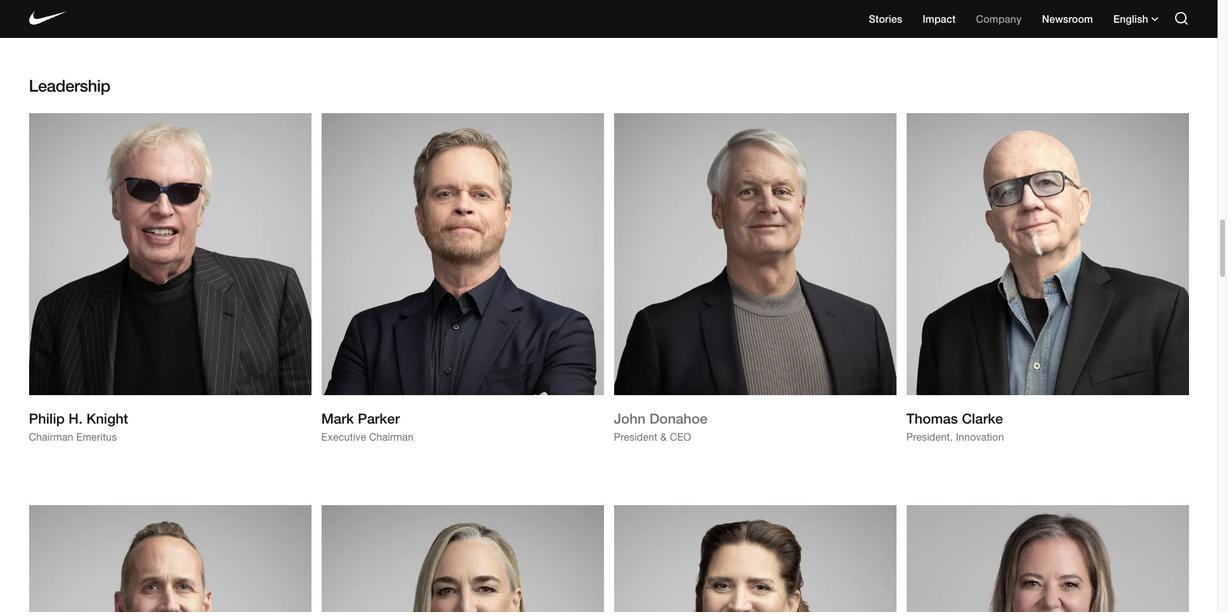 Task type: describe. For each thing, give the bounding box(es) containing it.
innovation
[[956, 432, 1004, 443]]

leadership
[[29, 76, 110, 95]]

clarke
[[962, 411, 1003, 427]]

chairman for parker
[[369, 432, 414, 443]]

chairman for h.
[[29, 432, 73, 443]]

open search image
[[1174, 10, 1189, 26]]

newsroom
[[1042, 12, 1093, 24]]

john donahoe president & ceo
[[614, 411, 708, 443]]

newsroom link
[[1042, 12, 1093, 24]]

president,
[[906, 432, 953, 443]]

ceo
[[670, 432, 691, 443]]

nike inc leadership ann miller 0095 square image
[[614, 506, 896, 613]]

knight
[[86, 411, 128, 427]]

nike inc leadership mo matheson 0058 square image
[[321, 506, 604, 613]]

nike inc leadership tom clarke 0738 square image
[[906, 113, 1189, 396]]

philip h. knight chairman emeritus
[[29, 411, 128, 443]]

nike inc leadership phil knight 0587 square image
[[29, 113, 311, 396]]

nike inc leadership john donahoe 0264 square image
[[614, 113, 896, 396]]

english button
[[1113, 12, 1158, 24]]

stories link
[[869, 12, 902, 24]]

nike inc leadership heidi oneill 0495 square image
[[906, 506, 1189, 613]]

&
[[660, 432, 667, 443]]

home image
[[29, 7, 67, 29]]



Task type: locate. For each thing, give the bounding box(es) containing it.
chairman down 'philip'
[[29, 432, 73, 443]]

1 chairman from the left
[[29, 432, 73, 443]]

chairman down parker
[[369, 432, 414, 443]]

john
[[614, 411, 646, 427]]

h.
[[69, 411, 82, 427]]

company
[[976, 12, 1022, 24]]

thomas clarke president, innovation
[[906, 411, 1004, 443]]

parker
[[358, 411, 400, 427]]

chairman
[[29, 432, 73, 443], [369, 432, 414, 443]]

stories
[[869, 12, 902, 24]]

2 chairman from the left
[[369, 432, 414, 443]]

mark
[[321, 411, 354, 427]]

chairman inside mark parker executive chairman
[[369, 432, 414, 443]]

nike inc leadership mark parker 0136 square image
[[321, 113, 604, 396]]

impact
[[923, 12, 956, 24]]

thomas
[[906, 411, 958, 427]]

president
[[614, 432, 658, 443]]

philip
[[29, 411, 65, 427]]

impact link
[[923, 12, 956, 24]]

donahoe
[[649, 411, 708, 427]]

1 horizontal spatial chairman
[[369, 432, 414, 443]]

english
[[1113, 12, 1148, 24]]

company link
[[976, 12, 1022, 24]]

executive
[[321, 432, 366, 443]]

chairman inside philip h. knight chairman emeritus
[[29, 432, 73, 443]]

emeritus
[[76, 432, 117, 443]]

mark parker executive chairman
[[321, 411, 414, 443]]

0 horizontal spatial chairman
[[29, 432, 73, 443]]

nike inc leadership matt friend 0568 square image
[[29, 506, 311, 613]]



Task type: vqa. For each thing, say whether or not it's contained in the screenshot.
"Chairman" inside Philip H. Knight Chairman Emeritus
yes



